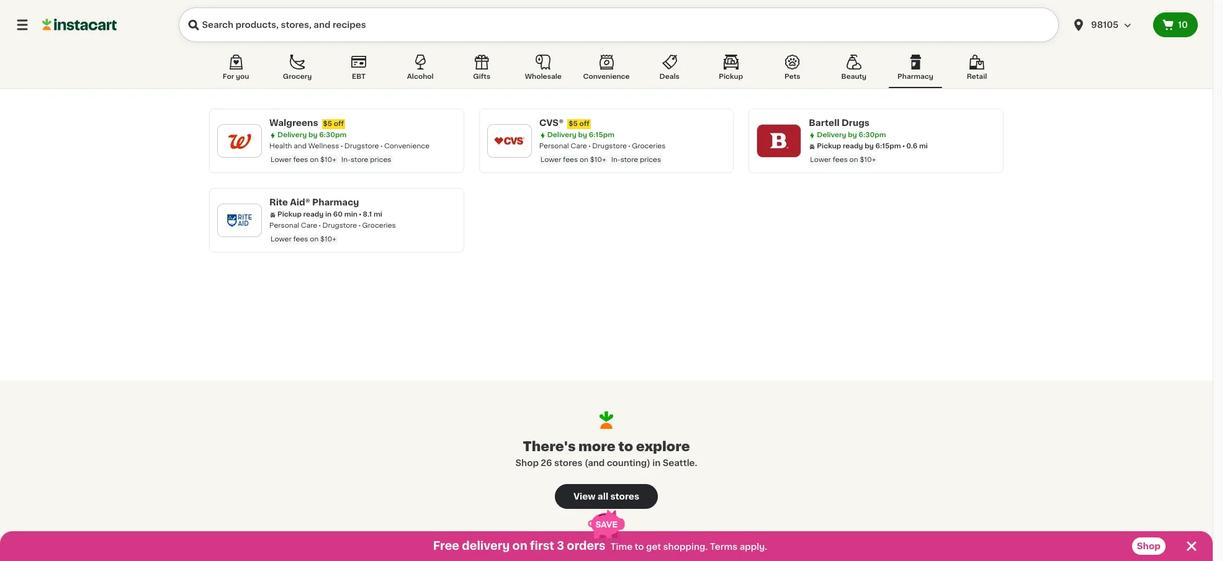 Task type: describe. For each thing, give the bounding box(es) containing it.
and
[[294, 143, 307, 150]]

rite aid® pharmacy logo image
[[223, 204, 256, 237]]

on down pickup ready in 60 min
[[310, 236, 319, 243]]

$5 for walgreens
[[323, 120, 332, 127]]

mi for 8.1 mi
[[374, 211, 382, 218]]

view
[[574, 492, 596, 501]]

pharmacy button
[[889, 52, 942, 88]]

ebt
[[352, 73, 366, 80]]

groceries for delivery by 6:15pm
[[632, 143, 666, 150]]

pets
[[785, 73, 801, 80]]

health
[[269, 143, 292, 150]]

for you
[[223, 73, 249, 80]]

fees down pickup ready in 60 min
[[293, 236, 308, 243]]

lower fees on $10+ for drugs
[[810, 156, 876, 163]]

Search field
[[179, 7, 1059, 42]]

1 vertical spatial convenience
[[384, 143, 430, 150]]

wellness
[[308, 143, 339, 150]]

by for the bartell drugs logo
[[848, 132, 857, 138]]

lower down rite
[[271, 236, 292, 243]]

10
[[1178, 20, 1188, 29]]

cvs® $5 off
[[539, 119, 590, 127]]

rite aid® pharmacy
[[269, 198, 359, 207]]

0 horizontal spatial pharmacy
[[312, 198, 359, 207]]

for
[[223, 73, 234, 80]]

pickup for pickup ready in 60 min
[[277, 211, 302, 218]]

0.6 mi
[[906, 143, 928, 150]]

off for walgreens
[[334, 120, 344, 127]]

time
[[611, 543, 633, 551]]

lower down bartell
[[810, 156, 831, 163]]

fees down delivery by 6:15pm
[[563, 156, 578, 163]]

1 vertical spatial 6:15pm
[[876, 143, 901, 150]]

seattle.
[[663, 459, 697, 467]]

delivery by 6:30pm for 0.6 mi
[[817, 132, 886, 138]]

orders
[[567, 541, 606, 552]]

view all stores link
[[555, 484, 658, 509]]

convenience button
[[578, 52, 635, 88]]

prices for walgreens
[[370, 156, 391, 163]]

shop categories tab list
[[209, 52, 1004, 88]]

to inside free delivery on first 3 orders time to get shopping. terms apply.
[[635, 543, 644, 551]]

6:30pm for 0.6 mi
[[859, 132, 886, 138]]

pickup for pickup
[[719, 73, 743, 80]]

aid®
[[290, 198, 310, 207]]

you
[[236, 73, 249, 80]]

$10+ down wellness
[[320, 156, 336, 163]]

98105 button
[[1072, 7, 1146, 42]]

pickup ready in 60 min
[[277, 211, 358, 218]]

shopping.
[[663, 543, 708, 551]]

gifts
[[473, 73, 491, 80]]

pickup button
[[704, 52, 758, 88]]

walgreens logo image
[[223, 125, 256, 157]]

for you button
[[209, 52, 263, 88]]

beauty
[[841, 73, 867, 80]]

walgreens $5 off
[[269, 119, 344, 127]]

drugstore for delivery by 6:15pm
[[592, 143, 627, 150]]

$10+ down pickup ready by 6:15pm
[[860, 156, 876, 163]]

free delivery on first 3 orders time to get shopping. terms apply.
[[433, 541, 767, 552]]

pickup ready by 6:15pm
[[817, 143, 901, 150]]

health and wellness drugstore convenience
[[269, 143, 430, 150]]

(and
[[585, 459, 605, 467]]

delivery for walgreens
[[277, 132, 307, 138]]

ebt button
[[332, 52, 386, 88]]

save image
[[588, 510, 625, 539]]

grocery button
[[271, 52, 324, 88]]

beauty button
[[827, 52, 881, 88]]

in- for walgreens
[[341, 156, 351, 163]]

close image
[[1184, 539, 1199, 554]]

wholesale
[[525, 73, 562, 80]]

apply.
[[740, 543, 767, 551]]

ready for by
[[843, 143, 863, 150]]

in inside there's more to explore shop 26 stores (and counting) in seattle.
[[653, 459, 661, 467]]

retail
[[967, 73, 987, 80]]

alcohol button
[[394, 52, 447, 88]]

0 vertical spatial 6:15pm
[[589, 132, 615, 138]]

pickup for pickup ready by 6:15pm
[[817, 143, 841, 150]]

bartell drugs
[[809, 119, 870, 127]]

personal for 8.1 mi
[[269, 222, 299, 229]]

walgreens
[[269, 119, 318, 127]]

stores inside there's more to explore shop 26 stores (and counting) in seattle.
[[554, 459, 583, 467]]

rite
[[269, 198, 288, 207]]

store for cvs®
[[621, 156, 638, 163]]

lower fees on $10+ for aid®
[[271, 236, 336, 243]]

$10+ down 60
[[320, 236, 336, 243]]

by for walgreens logo
[[308, 132, 318, 138]]

retail button
[[950, 52, 1004, 88]]

lower down health
[[271, 156, 292, 163]]

98105
[[1091, 20, 1119, 29]]



Task type: locate. For each thing, give the bounding box(es) containing it.
1 vertical spatial groceries
[[362, 222, 396, 229]]

in left 60
[[325, 211, 332, 218]]

60
[[333, 211, 343, 218]]

off
[[334, 120, 344, 127], [579, 120, 590, 127]]

0 horizontal spatial 6:30pm
[[319, 132, 347, 138]]

shop button
[[1132, 538, 1166, 555]]

terms
[[710, 543, 738, 551]]

shop left close icon on the right bottom
[[1137, 542, 1161, 551]]

prices
[[370, 156, 391, 163], [640, 156, 661, 163]]

0 horizontal spatial stores
[[554, 459, 583, 467]]

on left first
[[512, 541, 527, 552]]

1 horizontal spatial delivery
[[547, 132, 577, 138]]

1 delivery by 6:30pm from the left
[[277, 132, 347, 138]]

lower fees on $10+ in-store prices down wellness
[[271, 156, 391, 163]]

store
[[351, 156, 368, 163], [621, 156, 638, 163]]

personal care drugstore groceries down delivery by 6:15pm
[[539, 143, 666, 150]]

to left get
[[635, 543, 644, 551]]

pickup right 'deals'
[[719, 73, 743, 80]]

1 vertical spatial personal care drugstore groceries
[[269, 222, 396, 229]]

1 horizontal spatial groceries
[[632, 143, 666, 150]]

by for cvs® logo
[[578, 132, 587, 138]]

6:15pm down cvs® $5 off
[[589, 132, 615, 138]]

mi right 0.6
[[919, 143, 928, 150]]

1 horizontal spatial pickup
[[719, 73, 743, 80]]

delivery
[[277, 132, 307, 138], [547, 132, 577, 138], [817, 132, 846, 138]]

personal
[[539, 143, 569, 150], [269, 222, 299, 229]]

ready
[[843, 143, 863, 150], [303, 211, 324, 218]]

1 horizontal spatial convenience
[[583, 73, 630, 80]]

deals button
[[643, 52, 696, 88]]

6:30pm up pickup ready by 6:15pm
[[859, 132, 886, 138]]

0 horizontal spatial off
[[334, 120, 344, 127]]

0 vertical spatial shop
[[516, 459, 539, 467]]

2 vertical spatial pickup
[[277, 211, 302, 218]]

0 horizontal spatial 6:15pm
[[589, 132, 615, 138]]

personal care drugstore groceries down 60
[[269, 222, 396, 229]]

1 vertical spatial to
[[635, 543, 644, 551]]

0 horizontal spatial prices
[[370, 156, 391, 163]]

98105 button
[[1064, 7, 1153, 42]]

personal down rite
[[269, 222, 299, 229]]

off inside walgreens $5 off
[[334, 120, 344, 127]]

cvs®
[[539, 119, 564, 127]]

0 horizontal spatial delivery
[[277, 132, 307, 138]]

$5 inside walgreens $5 off
[[323, 120, 332, 127]]

in- down delivery by 6:15pm
[[611, 156, 621, 163]]

grocery
[[283, 73, 312, 80]]

gifts button
[[455, 52, 509, 88]]

lower fees on $10+
[[810, 156, 876, 163], [271, 236, 336, 243]]

view all stores button
[[555, 484, 658, 509]]

pickup down aid®
[[277, 211, 302, 218]]

1 horizontal spatial mi
[[919, 143, 928, 150]]

6:30pm for drugstore
[[319, 132, 347, 138]]

in down explore
[[653, 459, 661, 467]]

1 horizontal spatial pharmacy
[[898, 73, 933, 80]]

8.1
[[363, 211, 372, 218]]

0 vertical spatial stores
[[554, 459, 583, 467]]

1 horizontal spatial shop
[[1137, 542, 1161, 551]]

1 store from the left
[[351, 156, 368, 163]]

lower fees on $10+ in-store prices for walgreens
[[271, 156, 391, 163]]

care for delivery
[[571, 143, 587, 150]]

pharmacy inside button
[[898, 73, 933, 80]]

1 vertical spatial in
[[653, 459, 661, 467]]

drugstore down 60
[[323, 222, 357, 229]]

2 in- from the left
[[611, 156, 621, 163]]

stores
[[554, 459, 583, 467], [610, 492, 639, 501]]

0 vertical spatial in
[[325, 211, 332, 218]]

on down delivery by 6:15pm
[[580, 156, 588, 163]]

1 horizontal spatial in
[[653, 459, 661, 467]]

free
[[433, 541, 459, 552]]

shop inside there's more to explore shop 26 stores (and counting) in seattle.
[[516, 459, 539, 467]]

2 horizontal spatial pickup
[[817, 143, 841, 150]]

2 $5 from the left
[[569, 120, 578, 127]]

6:30pm
[[319, 132, 347, 138], [859, 132, 886, 138]]

more
[[579, 440, 616, 453]]

1 horizontal spatial lower fees on $10+ in-store prices
[[540, 156, 661, 163]]

2 horizontal spatial delivery
[[817, 132, 846, 138]]

there's more to explore shop 26 stores (and counting) in seattle.
[[516, 440, 697, 467]]

off up the health and wellness drugstore convenience
[[334, 120, 344, 127]]

ready down drugs
[[843, 143, 863, 150]]

0 vertical spatial lower fees on $10+
[[810, 156, 876, 163]]

1 off from the left
[[334, 120, 344, 127]]

0 horizontal spatial $5
[[323, 120, 332, 127]]

delivery down bartell
[[817, 132, 846, 138]]

there's
[[523, 440, 576, 453]]

delivery by 6:15pm
[[547, 132, 615, 138]]

$5 inside cvs® $5 off
[[569, 120, 578, 127]]

lower
[[271, 156, 292, 163], [540, 156, 561, 163], [810, 156, 831, 163], [271, 236, 292, 243]]

0 vertical spatial mi
[[919, 143, 928, 150]]

1 vertical spatial pharmacy
[[312, 198, 359, 207]]

prices for cvs®
[[640, 156, 661, 163]]

on down pickup ready by 6:15pm
[[850, 156, 858, 163]]

2 store from the left
[[621, 156, 638, 163]]

1 horizontal spatial off
[[579, 120, 590, 127]]

instacart image
[[42, 17, 117, 32]]

1 vertical spatial mi
[[374, 211, 382, 218]]

min
[[344, 211, 358, 218]]

view all stores
[[574, 492, 639, 501]]

delivery down cvs® $5 off
[[547, 132, 577, 138]]

personal down cvs®
[[539, 143, 569, 150]]

off inside cvs® $5 off
[[579, 120, 590, 127]]

$5
[[323, 120, 332, 127], [569, 120, 578, 127]]

off for cvs®
[[579, 120, 590, 127]]

ready down rite aid® pharmacy
[[303, 211, 324, 218]]

delivery by 6:30pm down drugs
[[817, 132, 886, 138]]

1 horizontal spatial personal care drugstore groceries
[[539, 143, 666, 150]]

1 horizontal spatial prices
[[640, 156, 661, 163]]

drugs
[[842, 119, 870, 127]]

0 horizontal spatial personal
[[269, 222, 299, 229]]

mi for 0.6 mi
[[919, 143, 928, 150]]

cvs® logo image
[[493, 125, 526, 157]]

1 horizontal spatial stores
[[610, 492, 639, 501]]

1 vertical spatial care
[[301, 222, 317, 229]]

pickup down bartell
[[817, 143, 841, 150]]

deals
[[660, 73, 680, 80]]

10 button
[[1153, 12, 1198, 37]]

to
[[618, 440, 633, 453], [635, 543, 644, 551]]

personal care drugstore groceries for 8.1 mi
[[269, 222, 396, 229]]

2 prices from the left
[[640, 156, 661, 163]]

care for 8.1
[[301, 222, 317, 229]]

0 vertical spatial personal
[[539, 143, 569, 150]]

lower fees on $10+ in-store prices
[[271, 156, 391, 163], [540, 156, 661, 163]]

6:15pm left 0.6
[[876, 143, 901, 150]]

1 horizontal spatial personal
[[539, 143, 569, 150]]

0.6
[[906, 143, 918, 150]]

2 delivery from the left
[[547, 132, 577, 138]]

in- down the health and wellness drugstore convenience
[[341, 156, 351, 163]]

1 horizontal spatial 6:15pm
[[876, 143, 901, 150]]

store for walgreens
[[351, 156, 368, 163]]

26
[[541, 459, 552, 467]]

0 horizontal spatial lower fees on $10+ in-store prices
[[271, 156, 391, 163]]

None search field
[[179, 7, 1059, 42]]

personal for delivery by 6:15pm
[[539, 143, 569, 150]]

all
[[598, 492, 608, 501]]

delivery by 6:30pm for drugstore
[[277, 132, 347, 138]]

0 vertical spatial groceries
[[632, 143, 666, 150]]

0 horizontal spatial lower fees on $10+
[[271, 236, 336, 243]]

explore
[[636, 440, 690, 453]]

lower fees on $10+ in-store prices for cvs®
[[540, 156, 661, 163]]

1 vertical spatial personal
[[269, 222, 299, 229]]

first
[[530, 541, 554, 552]]

personal care drugstore groceries
[[539, 143, 666, 150], [269, 222, 396, 229]]

by
[[308, 132, 318, 138], [578, 132, 587, 138], [848, 132, 857, 138], [865, 143, 874, 150]]

0 vertical spatial pharmacy
[[898, 73, 933, 80]]

drugstore right wellness
[[344, 143, 379, 150]]

2 delivery by 6:30pm from the left
[[817, 132, 886, 138]]

1 horizontal spatial care
[[571, 143, 587, 150]]

lower fees on $10+ down pickup ready in 60 min
[[271, 236, 336, 243]]

1 horizontal spatial delivery by 6:30pm
[[817, 132, 886, 138]]

0 vertical spatial pickup
[[719, 73, 743, 80]]

delivery by 6:30pm
[[277, 132, 347, 138], [817, 132, 886, 138]]

1 horizontal spatial $5
[[569, 120, 578, 127]]

1 horizontal spatial in-
[[611, 156, 621, 163]]

to inside there's more to explore shop 26 stores (and counting) in seattle.
[[618, 440, 633, 453]]

in
[[325, 211, 332, 218], [653, 459, 661, 467]]

in-
[[341, 156, 351, 163], [611, 156, 621, 163]]

groceries
[[632, 143, 666, 150], [362, 222, 396, 229]]

lower down cvs®
[[540, 156, 561, 163]]

3
[[557, 541, 564, 552]]

delivery down walgreens
[[277, 132, 307, 138]]

1 horizontal spatial lower fees on $10+
[[810, 156, 876, 163]]

1 vertical spatial stores
[[610, 492, 639, 501]]

0 vertical spatial care
[[571, 143, 587, 150]]

$5 up delivery by 6:15pm
[[569, 120, 578, 127]]

1 delivery from the left
[[277, 132, 307, 138]]

wholesale button
[[517, 52, 570, 88]]

fees down pickup ready by 6:15pm
[[833, 156, 848, 163]]

0 vertical spatial to
[[618, 440, 633, 453]]

pharmacy right beauty
[[898, 73, 933, 80]]

lower fees on $10+ down pickup ready by 6:15pm
[[810, 156, 876, 163]]

1 in- from the left
[[341, 156, 351, 163]]

1 horizontal spatial ready
[[843, 143, 863, 150]]

1 prices from the left
[[370, 156, 391, 163]]

$5 up wellness
[[323, 120, 332, 127]]

1 vertical spatial ready
[[303, 211, 324, 218]]

0 horizontal spatial groceries
[[362, 222, 396, 229]]

0 horizontal spatial ready
[[303, 211, 324, 218]]

delivery by 6:30pm down walgreens $5 off
[[277, 132, 347, 138]]

drugstore down delivery by 6:15pm
[[592, 143, 627, 150]]

convenience inside button
[[583, 73, 630, 80]]

0 horizontal spatial delivery by 6:30pm
[[277, 132, 347, 138]]

0 horizontal spatial personal care drugstore groceries
[[269, 222, 396, 229]]

stores right 'all'
[[610, 492, 639, 501]]

groceries for 8.1 mi
[[362, 222, 396, 229]]

in- for cvs®
[[611, 156, 621, 163]]

pharmacy
[[898, 73, 933, 80], [312, 198, 359, 207]]

1 vertical spatial shop
[[1137, 542, 1161, 551]]

1 6:30pm from the left
[[319, 132, 347, 138]]

to up counting) on the bottom of the page
[[618, 440, 633, 453]]

0 vertical spatial ready
[[843, 143, 863, 150]]

delivery for cvs®
[[547, 132, 577, 138]]

counting)
[[607, 459, 651, 467]]

1 horizontal spatial to
[[635, 543, 644, 551]]

ready for in
[[303, 211, 324, 218]]

0 horizontal spatial pickup
[[277, 211, 302, 218]]

pets button
[[766, 52, 819, 88]]

2 6:30pm from the left
[[859, 132, 886, 138]]

3 delivery from the left
[[817, 132, 846, 138]]

care
[[571, 143, 587, 150], [301, 222, 317, 229]]

fees down the and
[[293, 156, 308, 163]]

delivery
[[462, 541, 510, 552]]

pickup
[[719, 73, 743, 80], [817, 143, 841, 150], [277, 211, 302, 218]]

0 horizontal spatial in
[[325, 211, 332, 218]]

mi right 8.1
[[374, 211, 382, 218]]

1 horizontal spatial 6:30pm
[[859, 132, 886, 138]]

2 lower fees on $10+ in-store prices from the left
[[540, 156, 661, 163]]

0 horizontal spatial mi
[[374, 211, 382, 218]]

0 horizontal spatial in-
[[341, 156, 351, 163]]

1 lower fees on $10+ in-store prices from the left
[[271, 156, 391, 163]]

2 off from the left
[[579, 120, 590, 127]]

0 vertical spatial convenience
[[583, 73, 630, 80]]

shop
[[516, 459, 539, 467], [1137, 542, 1161, 551]]

off up delivery by 6:15pm
[[579, 120, 590, 127]]

mi
[[919, 143, 928, 150], [374, 211, 382, 218]]

stores right the 26
[[554, 459, 583, 467]]

0 vertical spatial personal care drugstore groceries
[[539, 143, 666, 150]]

shop left the 26
[[516, 459, 539, 467]]

pharmacy up 60
[[312, 198, 359, 207]]

1 vertical spatial pickup
[[817, 143, 841, 150]]

care down pickup ready in 60 min
[[301, 222, 317, 229]]

8.1 mi
[[363, 211, 382, 218]]

personal care drugstore groceries for delivery by 6:15pm
[[539, 143, 666, 150]]

on
[[310, 156, 319, 163], [580, 156, 588, 163], [850, 156, 858, 163], [310, 236, 319, 243], [512, 541, 527, 552]]

0 horizontal spatial shop
[[516, 459, 539, 467]]

$10+ down delivery by 6:15pm
[[590, 156, 606, 163]]

drugstore for 8.1 mi
[[323, 222, 357, 229]]

1 vertical spatial lower fees on $10+
[[271, 236, 336, 243]]

0 horizontal spatial store
[[351, 156, 368, 163]]

shop inside shop button
[[1137, 542, 1161, 551]]

lower fees on $10+ in-store prices down delivery by 6:15pm
[[540, 156, 661, 163]]

1 $5 from the left
[[323, 120, 332, 127]]

get
[[646, 543, 661, 551]]

1 horizontal spatial store
[[621, 156, 638, 163]]

$5 for cvs®
[[569, 120, 578, 127]]

bartell
[[809, 119, 840, 127]]

alcohol
[[407, 73, 434, 80]]

fees
[[293, 156, 308, 163], [563, 156, 578, 163], [833, 156, 848, 163], [293, 236, 308, 243]]

care down delivery by 6:15pm
[[571, 143, 587, 150]]

drugstore
[[344, 143, 379, 150], [592, 143, 627, 150], [323, 222, 357, 229]]

0 horizontal spatial care
[[301, 222, 317, 229]]

6:30pm up wellness
[[319, 132, 347, 138]]

0 horizontal spatial to
[[618, 440, 633, 453]]

on down wellness
[[310, 156, 319, 163]]

bartell drugs logo image
[[763, 125, 795, 157]]

pickup inside pickup button
[[719, 73, 743, 80]]

stores inside button
[[610, 492, 639, 501]]

0 horizontal spatial convenience
[[384, 143, 430, 150]]



Task type: vqa. For each thing, say whether or not it's contained in the screenshot.
the Baking Essentials
no



